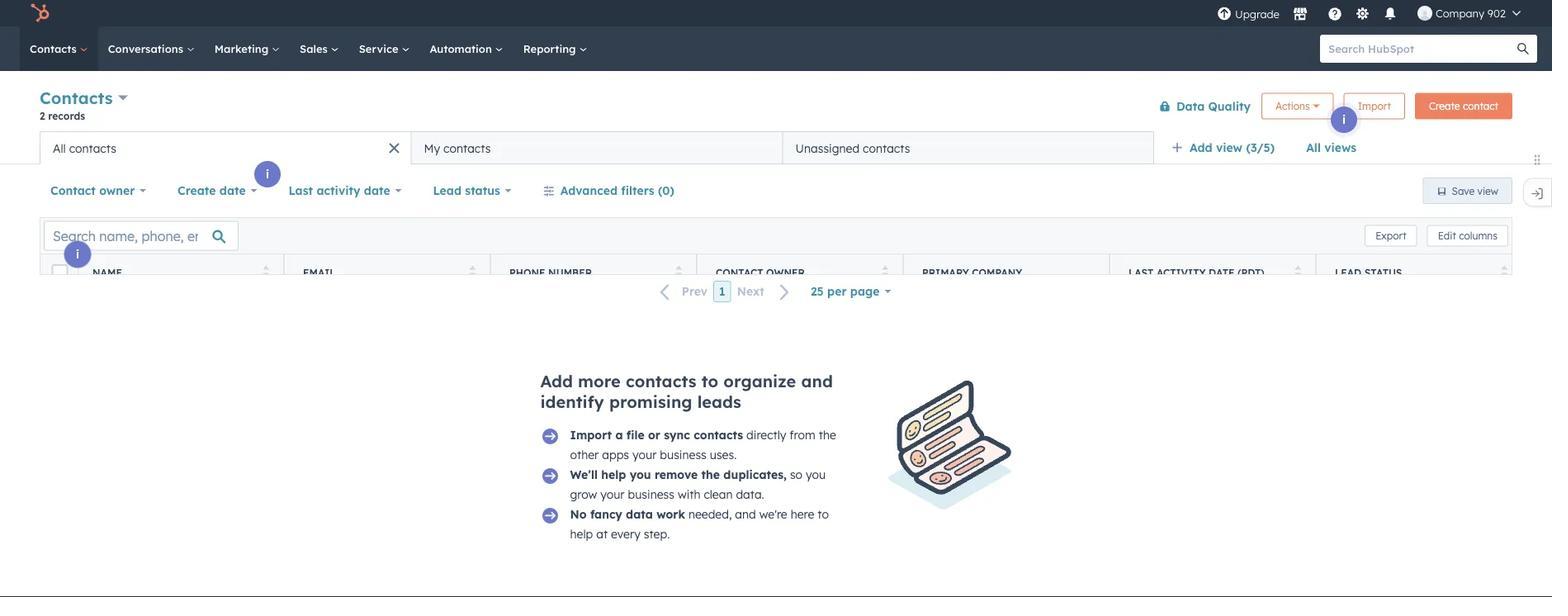 Task type: vqa. For each thing, say whether or not it's contained in the screenshot.
up for your
no



Task type: describe. For each thing, give the bounding box(es) containing it.
Search name, phone, email addresses, or company search field
[[44, 221, 239, 251]]

remove
[[655, 467, 698, 482]]

prev button
[[650, 281, 714, 303]]

or
[[648, 428, 661, 442]]

contact
[[1463, 100, 1499, 112]]

lead status
[[1335, 266, 1402, 279]]

service
[[359, 42, 402, 55]]

add for add more contacts to organize and identify promising leads
[[540, 371, 573, 391]]

unassigned contacts button
[[783, 131, 1154, 164]]

contacts link
[[20, 26, 98, 71]]

edit columns
[[1438, 230, 1498, 242]]

0 horizontal spatial the
[[702, 467, 720, 482]]

we'll help you remove the duplicates,
[[570, 467, 787, 482]]

here
[[791, 507, 814, 521]]

reporting link
[[513, 26, 597, 71]]

automation link
[[420, 26, 513, 71]]

create for create contact
[[1429, 100, 1460, 112]]

help image
[[1328, 7, 1343, 22]]

(3/5)
[[1246, 140, 1275, 155]]

create date button
[[167, 174, 268, 207]]

data.
[[736, 487, 764, 502]]

Search HubSpot search field
[[1320, 35, 1523, 63]]

1
[[719, 284, 726, 299]]

data
[[626, 507, 653, 521]]

my
[[424, 141, 440, 155]]

1 horizontal spatial i button
[[254, 161, 281, 187]]

notifications button
[[1376, 0, 1405, 26]]

(0)
[[658, 183, 675, 198]]

views
[[1325, 140, 1357, 155]]

data quality
[[1177, 99, 1251, 113]]

my contacts button
[[411, 131, 783, 164]]

import button
[[1344, 93, 1405, 119]]

needed,
[[689, 507, 732, 521]]

company 902
[[1436, 6, 1506, 20]]

press to sort. image for contact owner
[[882, 265, 889, 277]]

date inside "popup button"
[[219, 183, 246, 198]]

press to sort. image for email
[[469, 265, 476, 277]]

all for all views
[[1306, 140, 1321, 155]]

contacts for all contacts
[[69, 141, 116, 155]]

902
[[1488, 6, 1506, 20]]

contacts inside "popup button"
[[40, 88, 113, 108]]

prev
[[682, 284, 708, 299]]

quality
[[1209, 99, 1251, 113]]

work
[[657, 507, 685, 521]]

all for all contacts
[[53, 141, 66, 155]]

directly
[[747, 428, 786, 442]]

date
[[1209, 266, 1235, 279]]

all views
[[1306, 140, 1357, 155]]

duplicates,
[[724, 467, 787, 482]]

clean
[[704, 487, 733, 502]]

25 per page
[[811, 284, 880, 299]]

last activity date (pdt)
[[1129, 266, 1265, 279]]

1 press to sort. element from the left
[[263, 265, 269, 280]]

status
[[1365, 266, 1402, 279]]

i for topmost 'i' button
[[1343, 112, 1346, 127]]

lead for lead status
[[433, 183, 462, 198]]

hubspot link
[[20, 3, 62, 23]]

upgrade
[[1235, 7, 1280, 21]]

advanced
[[560, 183, 618, 198]]

import a file or sync contacts
[[570, 428, 743, 442]]

to inside add more contacts to organize and identify promising leads
[[702, 371, 719, 391]]

uses.
[[710, 448, 737, 462]]

per
[[827, 284, 847, 299]]

mateo roberts image
[[1418, 6, 1433, 21]]

marketplaces image
[[1293, 7, 1308, 22]]

business inside directly from the other apps your business uses.
[[660, 448, 707, 462]]

company 902 button
[[1408, 0, 1531, 26]]

press to sort. image for last activity date (pdt)
[[1295, 265, 1301, 277]]

1 you from the left
[[630, 467, 651, 482]]

lead status
[[433, 183, 500, 198]]

last for last activity date
[[289, 183, 313, 198]]

1 horizontal spatial help
[[601, 467, 626, 482]]

email
[[303, 266, 336, 279]]

needed, and we're here to help at every step.
[[570, 507, 829, 541]]

fancy
[[590, 507, 622, 521]]

actions button
[[1262, 93, 1334, 119]]

to inside needed, and we're here to help at every step.
[[818, 507, 829, 521]]

identify
[[540, 391, 604, 412]]

reporting
[[523, 42, 579, 55]]

settings link
[[1352, 5, 1373, 22]]

export button
[[1365, 225, 1418, 246]]

edit columns button
[[1427, 225, 1509, 246]]

advanced filters (0)
[[560, 183, 675, 198]]

hubspot image
[[30, 3, 50, 23]]

organize
[[724, 371, 796, 391]]

create date
[[178, 183, 246, 198]]

conversations
[[108, 42, 186, 55]]

all contacts
[[53, 141, 116, 155]]

you inside so you grow your business with clean data.
[[806, 467, 826, 482]]

1 button
[[714, 281, 731, 302]]

at
[[596, 527, 608, 541]]

status
[[465, 183, 500, 198]]

sync
[[664, 428, 690, 442]]

other
[[570, 448, 599, 462]]

upgrade image
[[1217, 7, 1232, 22]]

1 horizontal spatial contact
[[716, 266, 763, 279]]

primary company column header
[[903, 254, 1111, 291]]

data quality button
[[1149, 90, 1252, 123]]

marketplaces button
[[1283, 0, 1318, 26]]

with
[[678, 487, 701, 502]]

contacts banner
[[40, 85, 1513, 131]]

contacts inside add more contacts to organize and identify promising leads
[[626, 371, 697, 391]]

search button
[[1509, 35, 1538, 63]]

primary
[[922, 266, 969, 279]]

25
[[811, 284, 824, 299]]

export
[[1376, 230, 1407, 242]]

contacts for unassigned contacts
[[863, 141, 910, 155]]

your inside directly from the other apps your business uses.
[[633, 448, 657, 462]]

contacts for my contacts
[[444, 141, 491, 155]]



Task type: locate. For each thing, give the bounding box(es) containing it.
contacts right unassigned
[[863, 141, 910, 155]]

contacts inside all contacts button
[[69, 141, 116, 155]]

press to sort. element for email
[[469, 265, 476, 280]]

0 vertical spatial import
[[1358, 100, 1391, 112]]

press to sort. image for phone number
[[676, 265, 682, 277]]

1 vertical spatial view
[[1478, 185, 1499, 197]]

notifications image
[[1383, 7, 1398, 22]]

activity
[[1157, 266, 1206, 279]]

we're
[[759, 507, 788, 521]]

contacts inside unassigned contacts 'button'
[[863, 141, 910, 155]]

0 vertical spatial help
[[601, 467, 626, 482]]

to right here
[[818, 507, 829, 521]]

1 horizontal spatial you
[[806, 467, 826, 482]]

2 vertical spatial i
[[76, 247, 79, 261]]

and inside needed, and we're here to help at every step.
[[735, 507, 756, 521]]

phone number
[[509, 266, 592, 279]]

owner up the next button
[[766, 266, 805, 279]]

all inside button
[[53, 141, 66, 155]]

1 vertical spatial i
[[266, 167, 269, 181]]

create contact
[[1429, 100, 1499, 112]]

press to sort. image left the phone
[[469, 265, 476, 277]]

create inside "create date" "popup button"
[[178, 183, 216, 198]]

and down data.
[[735, 507, 756, 521]]

view for add
[[1216, 140, 1243, 155]]

1 vertical spatial contact owner
[[716, 266, 805, 279]]

and up the from
[[801, 371, 833, 391]]

add
[[1190, 140, 1213, 155], [540, 371, 573, 391]]

1 vertical spatial owner
[[766, 266, 805, 279]]

press to sort. image for lead status
[[1502, 265, 1508, 277]]

business
[[660, 448, 707, 462], [628, 487, 675, 502]]

2 horizontal spatial press to sort. image
[[1295, 265, 1301, 277]]

0 horizontal spatial i button
[[64, 241, 91, 268]]

press to sort. element for phone number
[[676, 265, 682, 280]]

help inside needed, and we're here to help at every step.
[[570, 527, 593, 541]]

create for create date
[[178, 183, 216, 198]]

date
[[219, 183, 246, 198], [364, 183, 390, 198]]

0 vertical spatial i
[[1343, 112, 1346, 127]]

your inside so you grow your business with clean data.
[[600, 487, 625, 502]]

1 vertical spatial contact
[[716, 266, 763, 279]]

0 vertical spatial add
[[1190, 140, 1213, 155]]

0 horizontal spatial your
[[600, 487, 625, 502]]

view right save on the right top of the page
[[1478, 185, 1499, 197]]

press to sort. image left email
[[263, 265, 269, 277]]

0 vertical spatial last
[[289, 183, 313, 198]]

import up all views link
[[1358, 100, 1391, 112]]

add down data quality button
[[1190, 140, 1213, 155]]

menu
[[1215, 0, 1533, 26]]

every
[[611, 527, 641, 541]]

and inside add more contacts to organize and identify promising leads
[[801, 371, 833, 391]]

page
[[850, 284, 880, 299]]

1 horizontal spatial and
[[801, 371, 833, 391]]

0 horizontal spatial and
[[735, 507, 756, 521]]

import inside button
[[1358, 100, 1391, 112]]

i down contact owner popup button
[[76, 247, 79, 261]]

you right so
[[806, 467, 826, 482]]

1 press to sort. image from the left
[[469, 265, 476, 277]]

i up views
[[1343, 112, 1346, 127]]

0 horizontal spatial import
[[570, 428, 612, 442]]

more
[[578, 371, 621, 391]]

1 vertical spatial lead
[[1335, 266, 1362, 279]]

0 horizontal spatial to
[[702, 371, 719, 391]]

owner up "search name, phone, email addresses, or company" search field
[[99, 183, 135, 198]]

1 date from the left
[[219, 183, 246, 198]]

a
[[616, 428, 623, 442]]

1 horizontal spatial view
[[1478, 185, 1499, 197]]

my contacts
[[424, 141, 491, 155]]

0 horizontal spatial all
[[53, 141, 66, 155]]

1 horizontal spatial to
[[818, 507, 829, 521]]

0 vertical spatial your
[[633, 448, 657, 462]]

create left the contact
[[1429, 100, 1460, 112]]

add view (3/5) button
[[1161, 131, 1296, 164]]

press to sort. element up prev button
[[676, 265, 682, 280]]

1 horizontal spatial owner
[[766, 266, 805, 279]]

i button left name
[[64, 241, 91, 268]]

0 horizontal spatial contact owner
[[50, 183, 135, 198]]

sales link
[[290, 26, 349, 71]]

6 press to sort. element from the left
[[1502, 265, 1508, 280]]

0 horizontal spatial help
[[570, 527, 593, 541]]

press to sort. image left primary
[[882, 265, 889, 277]]

1 vertical spatial create
[[178, 183, 216, 198]]

service link
[[349, 26, 420, 71]]

directly from the other apps your business uses.
[[570, 428, 836, 462]]

view for save
[[1478, 185, 1499, 197]]

leads
[[698, 391, 741, 412]]

3 press to sort. element from the left
[[676, 265, 682, 280]]

contact down all contacts
[[50, 183, 96, 198]]

0 horizontal spatial last
[[289, 183, 313, 198]]

1 all from the left
[[1306, 140, 1321, 155]]

view inside add view (3/5) popup button
[[1216, 140, 1243, 155]]

0 vertical spatial contact owner
[[50, 183, 135, 198]]

search image
[[1518, 43, 1529, 54]]

1 horizontal spatial all
[[1306, 140, 1321, 155]]

add view (3/5)
[[1190, 140, 1275, 155]]

1 vertical spatial import
[[570, 428, 612, 442]]

contact owner button
[[40, 174, 157, 207]]

1 horizontal spatial date
[[364, 183, 390, 198]]

0 horizontal spatial add
[[540, 371, 573, 391]]

add for add view (3/5)
[[1190, 140, 1213, 155]]

press to sort. image up prev button
[[676, 265, 682, 277]]

next button
[[731, 281, 800, 303]]

lead status button
[[422, 174, 522, 207]]

press to sort. element
[[263, 265, 269, 280], [469, 265, 476, 280], [676, 265, 682, 280], [882, 265, 889, 280], [1295, 265, 1301, 280], [1502, 265, 1508, 280]]

date down all contacts button
[[219, 183, 246, 198]]

press to sort. element for last activity date (pdt)
[[1295, 265, 1301, 280]]

all views link
[[1296, 131, 1368, 164]]

actions
[[1276, 100, 1310, 112]]

1 vertical spatial help
[[570, 527, 593, 541]]

0 horizontal spatial press to sort. image
[[469, 265, 476, 277]]

0 vertical spatial the
[[819, 428, 836, 442]]

lead
[[433, 183, 462, 198], [1335, 266, 1362, 279]]

press to sort. image
[[469, 265, 476, 277], [676, 265, 682, 277], [1502, 265, 1508, 277]]

3 press to sort. image from the left
[[1502, 265, 1508, 277]]

your up the fancy
[[600, 487, 625, 502]]

business up the data
[[628, 487, 675, 502]]

0 horizontal spatial you
[[630, 467, 651, 482]]

contact owner down all contacts
[[50, 183, 135, 198]]

1 vertical spatial last
[[1129, 266, 1154, 279]]

0 horizontal spatial view
[[1216, 140, 1243, 155]]

1 vertical spatial i button
[[254, 161, 281, 187]]

0 vertical spatial to
[[702, 371, 719, 391]]

file
[[627, 428, 645, 442]]

0 horizontal spatial contact
[[50, 183, 96, 198]]

contacts up import a file or sync contacts
[[626, 371, 697, 391]]

press to sort. element left the phone
[[469, 265, 476, 280]]

save view
[[1452, 185, 1499, 197]]

contact up next
[[716, 266, 763, 279]]

0 vertical spatial contact
[[50, 183, 96, 198]]

2 records
[[40, 109, 85, 122]]

0 vertical spatial owner
[[99, 183, 135, 198]]

last
[[289, 183, 313, 198], [1129, 266, 1154, 279]]

create
[[1429, 100, 1460, 112], [178, 183, 216, 198]]

lead inside popup button
[[433, 183, 462, 198]]

press to sort. element left email
[[263, 265, 269, 280]]

your
[[633, 448, 657, 462], [600, 487, 625, 502]]

company
[[1436, 6, 1485, 20]]

2 date from the left
[[364, 183, 390, 198]]

marketing
[[215, 42, 272, 55]]

i button up views
[[1331, 107, 1358, 133]]

0 vertical spatial view
[[1216, 140, 1243, 155]]

0 horizontal spatial owner
[[99, 183, 135, 198]]

activity
[[317, 183, 360, 198]]

we'll
[[570, 467, 598, 482]]

import for import
[[1358, 100, 1391, 112]]

the
[[819, 428, 836, 442], [702, 467, 720, 482]]

you left remove
[[630, 467, 651, 482]]

0 vertical spatial create
[[1429, 100, 1460, 112]]

advanced filters (0) button
[[532, 174, 685, 207]]

1 vertical spatial contacts
[[40, 88, 113, 108]]

to left organize
[[702, 371, 719, 391]]

records
[[48, 109, 85, 122]]

i
[[1343, 112, 1346, 127], [266, 167, 269, 181], [76, 247, 79, 261]]

from
[[790, 428, 816, 442]]

1 horizontal spatial contact owner
[[716, 266, 805, 279]]

2 you from the left
[[806, 467, 826, 482]]

2 vertical spatial i button
[[64, 241, 91, 268]]

1 horizontal spatial last
[[1129, 266, 1154, 279]]

0 vertical spatial i button
[[1331, 107, 1358, 133]]

sales
[[300, 42, 331, 55]]

name
[[92, 266, 122, 279]]

create contact button
[[1415, 93, 1513, 119]]

view
[[1216, 140, 1243, 155], [1478, 185, 1499, 197]]

so
[[790, 467, 803, 482]]

owner inside contact owner popup button
[[99, 183, 135, 198]]

phone
[[509, 266, 545, 279]]

edit
[[1438, 230, 1456, 242]]

1 horizontal spatial i
[[266, 167, 269, 181]]

press to sort. element for contact owner
[[882, 265, 889, 280]]

contacts up uses.
[[694, 428, 743, 442]]

the up clean
[[702, 467, 720, 482]]

1 horizontal spatial your
[[633, 448, 657, 462]]

2 press to sort. image from the left
[[676, 265, 682, 277]]

pagination navigation
[[650, 281, 800, 303]]

1 press to sort. image from the left
[[263, 265, 269, 277]]

i button
[[1331, 107, 1358, 133], [254, 161, 281, 187], [64, 241, 91, 268]]

unassigned
[[796, 141, 860, 155]]

press to sort. image down edit columns button
[[1502, 265, 1508, 277]]

last activity date
[[289, 183, 390, 198]]

contacts
[[69, 141, 116, 155], [444, 141, 491, 155], [863, 141, 910, 155], [626, 371, 697, 391], [694, 428, 743, 442]]

press to sort. element right (pdt)
[[1295, 265, 1301, 280]]

press to sort. element for lead status
[[1502, 265, 1508, 280]]

0 horizontal spatial press to sort. image
[[263, 265, 269, 277]]

1 horizontal spatial press to sort. image
[[882, 265, 889, 277]]

press to sort. image
[[263, 265, 269, 277], [882, 265, 889, 277], [1295, 265, 1301, 277]]

1 horizontal spatial create
[[1429, 100, 1460, 112]]

2 horizontal spatial i
[[1343, 112, 1346, 127]]

0 horizontal spatial lead
[[433, 183, 462, 198]]

menu containing company 902
[[1215, 0, 1533, 26]]

press to sort. element down edit columns button
[[1502, 265, 1508, 280]]

(pdt)
[[1238, 266, 1265, 279]]

promising
[[609, 391, 692, 412]]

contacts down records
[[69, 141, 116, 155]]

your down the file
[[633, 448, 657, 462]]

view left (3/5)
[[1216, 140, 1243, 155]]

business up we'll help you remove the duplicates,
[[660, 448, 707, 462]]

import up other
[[570, 428, 612, 442]]

add left more
[[540, 371, 573, 391]]

last inside popup button
[[289, 183, 313, 198]]

1 vertical spatial and
[[735, 507, 756, 521]]

0 horizontal spatial i
[[76, 247, 79, 261]]

0 vertical spatial contacts
[[30, 42, 80, 55]]

i for bottommost 'i' button
[[76, 247, 79, 261]]

1 vertical spatial business
[[628, 487, 675, 502]]

view inside save view "button"
[[1478, 185, 1499, 197]]

1 vertical spatial to
[[818, 507, 829, 521]]

contact inside contact owner popup button
[[50, 183, 96, 198]]

the right the from
[[819, 428, 836, 442]]

contacts right my at top left
[[444, 141, 491, 155]]

settings image
[[1355, 7, 1370, 22]]

the inside directly from the other apps your business uses.
[[819, 428, 836, 442]]

date inside popup button
[[364, 183, 390, 198]]

2 press to sort. element from the left
[[469, 265, 476, 280]]

add inside popup button
[[1190, 140, 1213, 155]]

date right activity
[[364, 183, 390, 198]]

data
[[1177, 99, 1205, 113]]

help down apps
[[601, 467, 626, 482]]

2 horizontal spatial press to sort. image
[[1502, 265, 1508, 277]]

1 vertical spatial your
[[600, 487, 625, 502]]

i down all contacts button
[[266, 167, 269, 181]]

2 all from the left
[[53, 141, 66, 155]]

primary company
[[922, 266, 1023, 279]]

last for last activity date (pdt)
[[1129, 266, 1154, 279]]

lead for lead status
[[1335, 266, 1362, 279]]

contact owner up the next button
[[716, 266, 805, 279]]

contacts down hubspot link
[[30, 42, 80, 55]]

2 press to sort. image from the left
[[882, 265, 889, 277]]

contacts up records
[[40, 88, 113, 108]]

0 horizontal spatial create
[[178, 183, 216, 198]]

contacts inside my contacts button
[[444, 141, 491, 155]]

i button right create date
[[254, 161, 281, 187]]

1 vertical spatial add
[[540, 371, 573, 391]]

help down no
[[570, 527, 593, 541]]

marketing link
[[205, 26, 290, 71]]

0 vertical spatial business
[[660, 448, 707, 462]]

add more contacts to organize and identify promising leads
[[540, 371, 833, 412]]

business inside so you grow your business with clean data.
[[628, 487, 675, 502]]

contact owner inside contact owner popup button
[[50, 183, 135, 198]]

1 horizontal spatial import
[[1358, 100, 1391, 112]]

0 vertical spatial and
[[801, 371, 833, 391]]

all left views
[[1306, 140, 1321, 155]]

1 vertical spatial the
[[702, 467, 720, 482]]

1 horizontal spatial the
[[819, 428, 836, 442]]

save
[[1452, 185, 1475, 197]]

25 per page button
[[800, 275, 902, 308]]

contact owner
[[50, 183, 135, 198], [716, 266, 805, 279]]

1 horizontal spatial lead
[[1335, 266, 1362, 279]]

create down all contacts button
[[178, 183, 216, 198]]

contacts
[[30, 42, 80, 55], [40, 88, 113, 108]]

conversations link
[[98, 26, 205, 71]]

0 horizontal spatial date
[[219, 183, 246, 198]]

0 vertical spatial lead
[[433, 183, 462, 198]]

1 horizontal spatial press to sort. image
[[676, 265, 682, 277]]

unassigned contacts
[[796, 141, 910, 155]]

2
[[40, 109, 45, 122]]

all down 2 records
[[53, 141, 66, 155]]

press to sort. element left primary
[[882, 265, 889, 280]]

press to sort. image right (pdt)
[[1295, 265, 1301, 277]]

1 horizontal spatial add
[[1190, 140, 1213, 155]]

i for the middle 'i' button
[[266, 167, 269, 181]]

3 press to sort. image from the left
[[1295, 265, 1301, 277]]

next
[[737, 284, 765, 299]]

create inside create contact button
[[1429, 100, 1460, 112]]

5 press to sort. element from the left
[[1295, 265, 1301, 280]]

import for import a file or sync contacts
[[570, 428, 612, 442]]

2 horizontal spatial i button
[[1331, 107, 1358, 133]]

add inside add more contacts to organize and identify promising leads
[[540, 371, 573, 391]]

4 press to sort. element from the left
[[882, 265, 889, 280]]

contacts button
[[40, 86, 128, 110]]

all
[[1306, 140, 1321, 155], [53, 141, 66, 155]]



